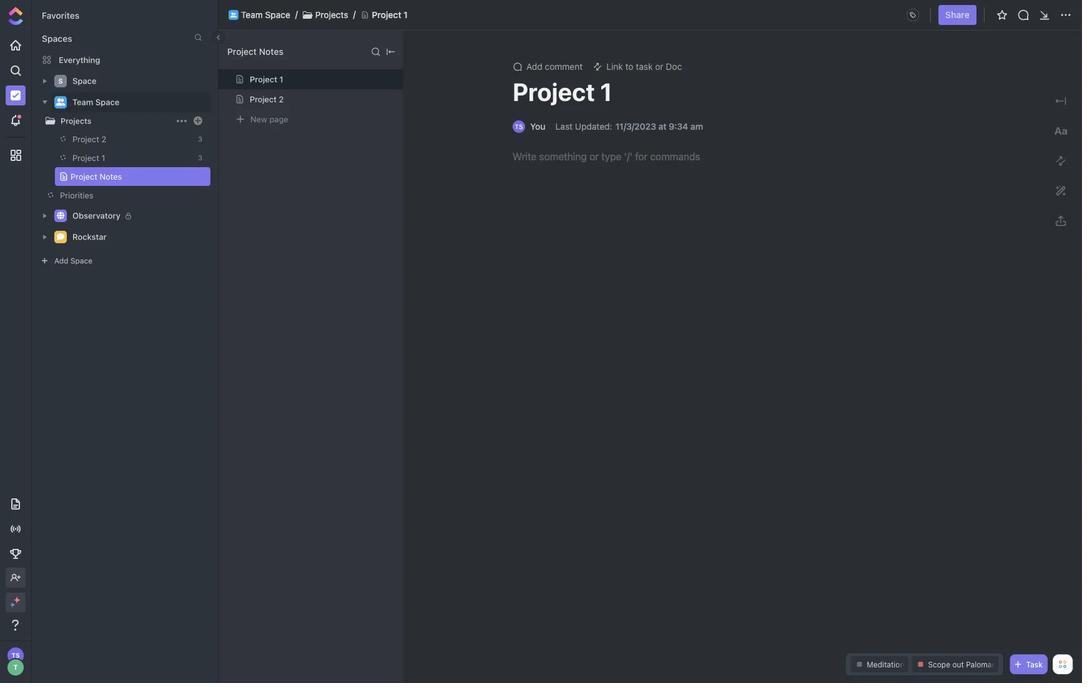 Task type: vqa. For each thing, say whether or not it's contained in the screenshot.
the leftmost View
no



Task type: locate. For each thing, give the bounding box(es) containing it.
2 3 from the top
[[198, 154, 202, 162]]

1 horizontal spatial projects
[[315, 10, 348, 20]]

3
[[198, 135, 202, 143], [198, 154, 202, 162]]

project 2 up 'project 1' "link"
[[72, 135, 106, 144]]

team for the topmost team space link
[[241, 10, 263, 20]]

2
[[279, 95, 284, 104], [101, 135, 106, 144]]

comment
[[545, 62, 583, 72]]

ts left you
[[515, 123, 523, 130]]

1 horizontal spatial ts
[[515, 123, 523, 130]]

1 inside "link"
[[101, 153, 105, 163]]

project 1 link
[[61, 149, 190, 167]]

team space
[[241, 10, 290, 20], [72, 98, 119, 107]]

team for team space link to the bottom
[[72, 98, 93, 107]]

0 vertical spatial user group image
[[230, 12, 237, 17]]

1 horizontal spatial team space link
[[241, 10, 290, 20]]

0 vertical spatial team
[[241, 10, 263, 20]]

project notes
[[227, 47, 283, 57], [71, 172, 122, 181]]

project
[[372, 10, 401, 20], [227, 47, 257, 57], [250, 75, 277, 84], [513, 77, 595, 106], [250, 95, 277, 104], [72, 135, 99, 144], [72, 153, 99, 163], [71, 172, 97, 181]]

new page
[[250, 115, 288, 124]]

1 horizontal spatial user group image
[[230, 12, 237, 17]]

projects link
[[315, 10, 348, 20], [19, 115, 174, 128], [61, 116, 174, 126]]

link to task or doc
[[607, 62, 682, 72]]

1 3 from the top
[[198, 135, 202, 143]]

user group image
[[230, 12, 237, 17], [56, 98, 65, 106]]

0 vertical spatial ts
[[515, 123, 523, 130]]

everything
[[59, 55, 100, 65]]

0 horizontal spatial ts
[[11, 653, 20, 660]]

project 2 link
[[61, 130, 190, 149]]

you
[[530, 121, 546, 132]]

1 vertical spatial add
[[54, 257, 68, 265]]

am
[[691, 121, 703, 132]]

0 horizontal spatial team space
[[72, 98, 119, 107]]

projects
[[315, 10, 348, 20], [61, 116, 91, 126]]

1 horizontal spatial add
[[526, 62, 543, 72]]

s
[[59, 77, 63, 85]]

favorites button
[[42, 10, 79, 21]]

add left 'comment'
[[526, 62, 543, 72]]

0 horizontal spatial add
[[54, 257, 68, 265]]

add for add space
[[54, 257, 68, 265]]

0 vertical spatial notes
[[259, 47, 283, 57]]

project 1 inside "link"
[[72, 153, 105, 163]]

1 vertical spatial 2
[[101, 135, 106, 144]]

link to task or doc button
[[588, 58, 687, 76]]

add
[[526, 62, 543, 72], [54, 257, 68, 265]]

0 vertical spatial projects
[[315, 10, 348, 20]]

space link
[[72, 71, 202, 91]]

0 horizontal spatial team
[[72, 98, 93, 107]]

project 2
[[250, 95, 284, 104], [72, 135, 106, 144]]

1 vertical spatial projects
[[61, 116, 91, 126]]

priorities
[[60, 191, 93, 200]]

last
[[556, 121, 573, 132]]

1 horizontal spatial team space
[[241, 10, 290, 20]]

0 vertical spatial 2
[[279, 95, 284, 104]]

3 for project 1
[[198, 154, 202, 162]]

1 vertical spatial team
[[72, 98, 93, 107]]

1 vertical spatial project 2
[[72, 135, 106, 144]]

ts
[[515, 123, 523, 130], [11, 653, 20, 660]]

2 up page
[[279, 95, 284, 104]]

space
[[265, 10, 290, 20], [72, 76, 97, 86], [95, 98, 119, 107], [70, 257, 92, 265]]

0 vertical spatial add
[[526, 62, 543, 72]]

1
[[404, 10, 408, 20], [280, 75, 283, 84], [600, 77, 613, 106], [101, 153, 105, 163]]

1 horizontal spatial 2
[[279, 95, 284, 104]]

0 horizontal spatial 2
[[101, 135, 106, 144]]

0 horizontal spatial user group image
[[56, 98, 65, 106]]

notes
[[259, 47, 283, 57], [100, 172, 122, 181]]

1 horizontal spatial project 2
[[250, 95, 284, 104]]

1 vertical spatial team space
[[72, 98, 119, 107]]

team space link
[[241, 10, 290, 20], [72, 92, 202, 112]]

updated:
[[575, 121, 612, 132]]

0 horizontal spatial project notes
[[71, 172, 122, 181]]

1 vertical spatial ts
[[11, 653, 20, 660]]

0 horizontal spatial notes
[[100, 172, 122, 181]]

share
[[946, 10, 970, 20]]

project 1
[[372, 10, 408, 20], [250, 75, 283, 84], [513, 77, 613, 106], [72, 153, 105, 163]]

rockstar
[[72, 232, 107, 242]]

1 vertical spatial 3
[[198, 154, 202, 162]]

1 vertical spatial user group image
[[56, 98, 65, 106]]

priorities link
[[31, 186, 190, 205]]

sparkle svg 2 image
[[10, 603, 15, 608]]

1 vertical spatial notes
[[100, 172, 122, 181]]

1 horizontal spatial notes
[[259, 47, 283, 57]]

1 horizontal spatial project notes
[[227, 47, 283, 57]]

add down comment icon
[[54, 257, 68, 265]]

project notes link
[[59, 167, 190, 186]]

project 2 up new page at top left
[[250, 95, 284, 104]]

0 vertical spatial team space
[[241, 10, 290, 20]]

ts up 't'
[[11, 653, 20, 660]]

0 vertical spatial project 2
[[250, 95, 284, 104]]

ts for ts t
[[11, 653, 20, 660]]

to
[[626, 62, 634, 72]]

1 horizontal spatial team
[[241, 10, 263, 20]]

0 horizontal spatial team space link
[[72, 92, 202, 112]]

add space
[[54, 257, 92, 265]]

0 vertical spatial 3
[[198, 135, 202, 143]]

2 up 'project 1' "link"
[[101, 135, 106, 144]]

0 vertical spatial project notes
[[227, 47, 283, 57]]

team
[[241, 10, 263, 20], [72, 98, 93, 107]]



Task type: describe. For each thing, give the bounding box(es) containing it.
spaces link
[[32, 33, 72, 44]]

t
[[13, 664, 18, 672]]

ts for ts
[[515, 123, 523, 130]]

dropdown menu image
[[903, 5, 923, 25]]

at
[[659, 121, 667, 132]]

comment image
[[57, 233, 64, 241]]

link
[[607, 62, 623, 72]]

last updated: 11/3/2023 at 9:34 am
[[556, 121, 703, 132]]

0 vertical spatial team space link
[[241, 10, 290, 20]]

1 vertical spatial project notes
[[71, 172, 122, 181]]

1 vertical spatial team space link
[[72, 92, 202, 112]]

0 horizontal spatial project 2
[[72, 135, 106, 144]]

globe image
[[57, 212, 64, 219]]

or
[[655, 62, 664, 72]]

add comment
[[526, 62, 583, 72]]

rockstar link
[[72, 227, 202, 247]]

0 horizontal spatial projects
[[61, 116, 91, 126]]

add for add comment
[[526, 62, 543, 72]]

everything link
[[32, 50, 218, 70]]

9:34
[[669, 121, 688, 132]]

project inside "link"
[[72, 153, 99, 163]]

dropdown menu image
[[195, 118, 201, 124]]

doc
[[666, 62, 682, 72]]

team space for the topmost team space link
[[241, 10, 290, 20]]

3 for project 2
[[198, 135, 202, 143]]

favorites
[[42, 10, 79, 21]]

page
[[269, 115, 288, 124]]

observatory
[[72, 211, 121, 221]]

sparkle svg 1 image
[[14, 598, 20, 604]]

team space for team space link to the bottom
[[72, 98, 119, 107]]

ts t
[[11, 653, 20, 672]]

notes inside project notes link
[[100, 172, 122, 181]]

task
[[1026, 661, 1043, 670]]

task
[[636, 62, 653, 72]]

observatory link
[[72, 206, 202, 226]]

11/3/2023
[[616, 121, 656, 132]]

spaces
[[42, 33, 72, 44]]

new
[[250, 115, 267, 124]]



